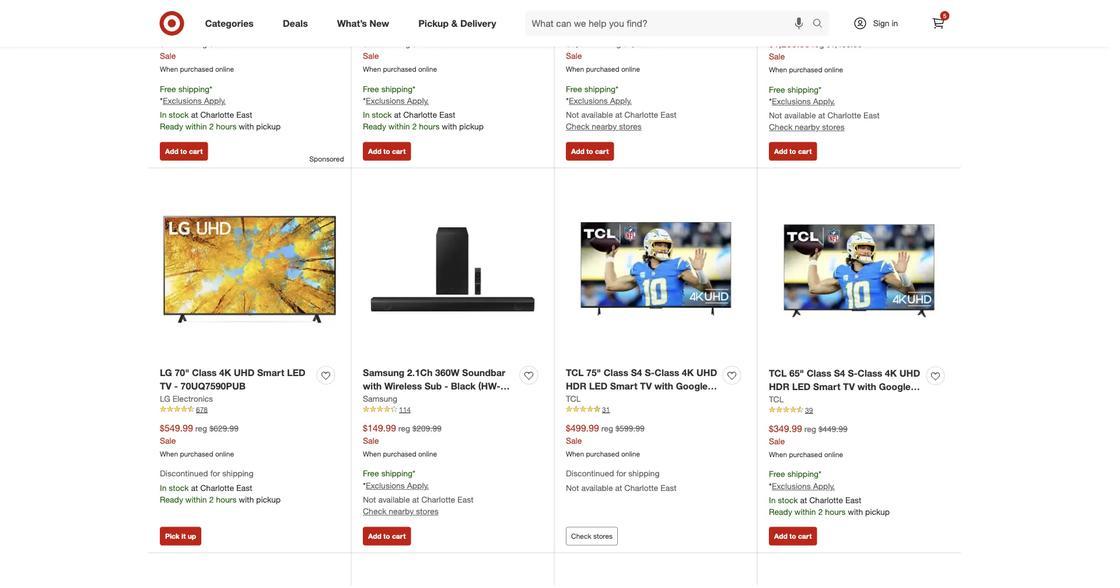 Task type: vqa. For each thing, say whether or not it's contained in the screenshot.
the $349.99
yes



Task type: describe. For each thing, give the bounding box(es) containing it.
s4 for 75s450g
[[631, 367, 643, 379]]

114 link
[[363, 405, 543, 415]]

uhd for tcl 65" class s4 s-class 4k uhd hdr led smart tv with google tv - 65s450g
[[900, 368, 921, 379]]

reg for $1,599.99
[[609, 38, 621, 49]]

ready inside discontinued for shipping in stock at  charlotte east ready within 2 hours with pickup
[[160, 495, 183, 505]]

check nearby stores button for $1,299.99
[[769, 122, 845, 133]]

not for $149.99
[[363, 495, 376, 505]]

online for $549.99
[[215, 450, 234, 458]]

at inside discontinued for shipping not available at charlotte east
[[616, 483, 622, 494]]

categories
[[205, 18, 254, 29]]

70"
[[175, 367, 189, 379]]

cart for $179.99
[[392, 147, 406, 156]]

free for $349.99
[[769, 469, 786, 480]]

what's new link
[[327, 11, 404, 36]]

available inside discontinued for shipping not available at charlotte east
[[582, 483, 613, 494]]

when for $149.99
[[363, 450, 381, 458]]

hisense link for $179.99
[[363, 8, 393, 20]]

$549.99 reg $629.99 sale when purchased online
[[160, 423, 239, 458]]

purchased for $499.99
[[586, 450, 620, 458]]

104 link
[[160, 20, 340, 30]]

up
[[188, 532, 196, 541]]

when for $279.99
[[160, 65, 178, 73]]

apply. for $179.99
[[407, 96, 429, 106]]

free for $179.99
[[363, 84, 379, 94]]

$349.99 reg $449.99 sale when purchased online
[[769, 423, 848, 459]]

$279.99 inside $179.99 reg $279.99 sale when purchased online
[[413, 38, 442, 49]]

online for $1,599.99
[[622, 65, 640, 73]]

pick it up
[[165, 532, 196, 541]]

lg electronics for $1,299.99
[[769, 9, 822, 19]]

check for $1,299.99
[[769, 122, 793, 132]]

$179.99 reg $279.99 sale when purchased online
[[363, 37, 442, 73]]

$349.99 inside $279.99 reg $349.99 sale when purchased online
[[210, 38, 239, 49]]

(hw-
[[479, 381, 501, 392]]

65s450g
[[790, 395, 829, 406]]

free down $279.99 reg $349.99 sale when purchased online
[[160, 84, 176, 94]]

check stores
[[571, 532, 613, 541]]

$449.99
[[819, 424, 848, 434]]

with inside tcl 75" class s4 s-class 4k uhd hdr led smart tv with google tv - 75s450g
[[655, 381, 674, 392]]

deals
[[283, 18, 308, 29]]

in for exclusions apply. link underneath $279.99 reg $349.99 sale when purchased online
[[160, 110, 167, 120]]

$1,299.99
[[769, 38, 810, 49]]

when for $1,299.99
[[769, 65, 788, 74]]

lg for the 'lg electronics' link related to $1,299.99
[[769, 9, 780, 19]]

tcl 75" class s4 s-class 4k uhd hdr led smart tv with google tv - 75s450g
[[566, 367, 718, 405]]

free for $1,299.99
[[769, 84, 786, 94]]

free shipping * * exclusions apply. not available at charlotte east check nearby stores for $1,299.99
[[769, 84, 880, 132]]

$179.99
[[363, 37, 396, 49]]

$629.99
[[210, 424, 239, 434]]

free shipping * * exclusions apply. not available at charlotte east check nearby stores for $149.99
[[363, 469, 474, 517]]

stock inside discontinued for shipping in stock at  charlotte east ready within 2 hours with pickup
[[169, 483, 189, 494]]

search
[[808, 19, 836, 30]]

tcl up "$499.99"
[[566, 394, 581, 404]]

discontinued for shipping in stock at  charlotte east ready within 2 hours with pickup
[[160, 469, 281, 505]]

exclusions down $279.99 reg $349.99 sale when purchased online
[[163, 96, 202, 106]]

sale for $1,299.99
[[769, 51, 785, 61]]

sale for $499.99
[[566, 436, 582, 446]]

reg for $279.99
[[195, 38, 207, 49]]

pickup & delivery
[[419, 18, 496, 29]]

add to cart for $179.99
[[368, 147, 406, 156]]

hisense for $179.99
[[363, 8, 393, 19]]

to for $1,599.99
[[587, 147, 593, 156]]

lg for lg 70" class 4k uhd smart led tv - 70uq7590pub "link" on the left
[[160, 367, 172, 379]]

purchased for $279.99
[[180, 65, 213, 73]]

2.1ch
[[407, 367, 433, 379]]

new
[[370, 18, 389, 29]]

reg for $499.99
[[602, 424, 614, 434]]

tcl inside tcl 75" class s4 s-class 4k uhd hdr led smart tv with google tv - 75s450g
[[566, 367, 584, 379]]

hours inside discontinued for shipping in stock at  charlotte east ready within 2 hours with pickup
[[216, 495, 237, 505]]

available for $1,599.99
[[582, 110, 613, 120]]

east inside discontinued for shipping not available at charlotte east
[[661, 483, 677, 494]]

exclusions apply. link for $1,599.99
[[569, 96, 632, 106]]

1 horizontal spatial electronics
[[579, 8, 619, 19]]

s4 for 65s450g
[[834, 368, 846, 379]]

free shipping * * exclusions apply. not available at charlotte east check nearby stores for $1,599.99
[[566, 84, 677, 132]]

pickup & delivery link
[[409, 11, 511, 36]]

4k for tcl 75" class s4 s-class 4k uhd hdr led smart tv with google tv - 75s450g
[[682, 367, 694, 379]]

exclusions apply. link down $279.99 reg $349.99 sale when purchased online
[[163, 96, 226, 106]]

$209.99
[[413, 424, 442, 434]]

what's
[[337, 18, 367, 29]]

available for $149.99
[[378, 495, 410, 505]]

samsung 2.1ch 360w soundbar with wireless sub - black (hw- b53m) link
[[363, 366, 515, 405]]

check nearby stores button for $149.99
[[363, 506, 439, 518]]

online for $279.99
[[215, 65, 234, 73]]

lg electronics for $549.99
[[160, 394, 213, 404]]

lg for the 'lg electronics' link related to $549.99
[[160, 394, 170, 404]]

online for $179.99
[[418, 65, 437, 73]]

5
[[944, 12, 947, 19]]

tcl 75" class s4 s-class 4k uhd hdr led smart tv with google tv - 75s450g link
[[566, 366, 719, 405]]

samsung 2.1ch 360w soundbar with wireless sub - black (hw- b53m)
[[363, 367, 506, 405]]

add for $1,599.99
[[571, 147, 585, 156]]

tcl 65" class s4 s-class 4k uhd hdr led smart tv with google tv - 65s450g link
[[769, 367, 922, 406]]

to for $179.99
[[384, 147, 390, 156]]

cart for $1,599.99
[[595, 147, 609, 156]]

pickup inside discontinued for shipping in stock at  charlotte east ready within 2 hours with pickup
[[256, 495, 281, 505]]

75"
[[587, 367, 601, 379]]

$149.99
[[363, 423, 396, 434]]

lg for middle the 'lg electronics' link
[[566, 8, 577, 19]]

sub
[[425, 381, 442, 392]]

- inside tcl 75" class s4 s-class 4k uhd hdr led smart tv with google tv - 75s450g
[[581, 394, 584, 405]]

check stores button
[[566, 527, 618, 546]]

electronics for $1,299.99
[[782, 9, 822, 19]]

$499.99
[[566, 423, 599, 434]]

wireless
[[384, 381, 422, 392]]

discontinued for $499.99
[[566, 469, 614, 479]]

led for tcl 75" class s4 s-class 4k uhd hdr led smart tv with google tv - 75s450g
[[589, 381, 608, 392]]

75s450g
[[587, 394, 626, 405]]

delivery
[[460, 18, 496, 29]]

what's new
[[337, 18, 389, 29]]

in for $349.99's exclusions apply. link
[[769, 496, 776, 506]]

google for tcl 65" class s4 s-class 4k uhd hdr led smart tv with google tv - 65s450g
[[879, 381, 911, 393]]

tcl 65" class s4 s-class 4k uhd hdr led smart tv with google tv - 65s450g
[[769, 368, 921, 406]]

search button
[[808, 11, 836, 39]]

discontinued for shipping not available at charlotte east
[[566, 469, 677, 494]]

70uq7590pub
[[181, 381, 246, 392]]

within inside discontinued for shipping in stock at  charlotte east ready within 2 hours with pickup
[[185, 495, 207, 505]]

apply. down $279.99 reg $349.99 sale when purchased online
[[204, 96, 226, 106]]

in
[[892, 18, 899, 28]]

soundbar
[[462, 367, 506, 379]]

add for $179.99
[[368, 147, 382, 156]]

$1,499.99
[[827, 39, 863, 49]]

- inside samsung 2.1ch 360w soundbar with wireless sub - black (hw- b53m)
[[445, 381, 448, 392]]

free shipping * * exclusions apply. in stock at  charlotte east ready within 2 hours with pickup for $349.99
[[769, 469, 890, 517]]

nearby for $1,599.99
[[592, 122, 617, 132]]

for for $549.99
[[210, 469, 220, 479]]

exclusions apply. link for $349.99
[[772, 482, 835, 492]]

exclusions for $1,299.99
[[772, 96, 811, 107]]

class up '39' link
[[858, 368, 883, 379]]

add for $279.99
[[165, 147, 178, 156]]

tv up 31 link
[[640, 381, 652, 392]]

sale for $279.99
[[160, 51, 176, 61]]

What can we help you find? suggestions appear below search field
[[525, 11, 816, 36]]

$1,299.99 reg $1,499.99 sale when purchased online
[[769, 38, 863, 74]]

65"
[[790, 368, 804, 379]]

tcl left 65s450g
[[769, 394, 784, 404]]

in for $179.99 exclusions apply. link
[[363, 110, 370, 120]]

678 link
[[160, 405, 340, 415]]

shipping down the $1,599.99 reg $1,999.99 sale when purchased online at the right top
[[585, 84, 616, 94]]

sponsored
[[310, 155, 344, 163]]

pickup
[[419, 18, 449, 29]]

$279.99 reg $349.99 sale when purchased online
[[160, 37, 239, 73]]

with inside tcl 65" class s4 s-class 4k uhd hdr led smart tv with google tv - 65s450g
[[858, 381, 877, 393]]

$549.99
[[160, 423, 193, 434]]

check for $1,599.99
[[566, 122, 590, 132]]

shipping down $179.99 reg $279.99 sale when purchased online
[[382, 84, 413, 94]]

pick
[[165, 532, 180, 541]]

check nearby stores button for $1,599.99
[[566, 121, 642, 133]]

charlotte inside discontinued for shipping in stock at  charlotte east ready within 2 hours with pickup
[[200, 483, 234, 494]]

114
[[399, 405, 411, 414]]

sale for $349.99
[[769, 436, 785, 446]]

stores inside button
[[594, 532, 613, 541]]

2 inside discontinued for shipping in stock at  charlotte east ready within 2 hours with pickup
[[209, 495, 214, 505]]

reg for $179.99
[[399, 38, 410, 49]]

not for $1,599.99
[[566, 110, 579, 120]]

categories link
[[195, 11, 268, 36]]

shipping down $1,299.99 reg $1,499.99 sale when purchased online
[[788, 84, 819, 94]]

hdr for 75"
[[566, 381, 587, 392]]



Task type: locate. For each thing, give the bounding box(es) containing it.
smart up 678 link at the left of the page
[[257, 367, 285, 379]]

when for $349.99
[[769, 450, 788, 459]]

nearby for $1,299.99
[[795, 122, 820, 132]]

1 horizontal spatial led
[[589, 381, 608, 392]]

discontinued inside discontinued for shipping not available at charlotte east
[[566, 469, 614, 479]]

for for $499.99
[[617, 469, 626, 479]]

shipping down $149.99 reg $209.99 sale when purchased online
[[382, 469, 413, 479]]

*
[[210, 84, 212, 94], [413, 84, 416, 94], [616, 84, 619, 94], [819, 84, 822, 94], [160, 96, 163, 106], [363, 96, 366, 106], [566, 96, 569, 106], [769, 96, 772, 107], [413, 469, 416, 479], [819, 469, 822, 480], [363, 481, 366, 491], [769, 482, 772, 492]]

$279.99 inside $279.99 reg $349.99 sale when purchased online
[[160, 37, 193, 49]]

to for $1,299.99
[[790, 147, 797, 156]]

reg down search button
[[813, 39, 824, 49]]

east
[[236, 110, 252, 120], [440, 110, 456, 120], [661, 110, 677, 120], [864, 110, 880, 121], [236, 483, 252, 494], [661, 483, 677, 494], [458, 495, 474, 505], [846, 496, 862, 506]]

shipping down "$629.99"
[[222, 469, 254, 479]]

1 horizontal spatial discontinued
[[566, 469, 614, 479]]

255 link
[[566, 20, 746, 30]]

smart inside tcl 75" class s4 s-class 4k uhd hdr led smart tv with google tv - 75s450g
[[610, 381, 638, 392]]

when inside $149.99 reg $209.99 sale when purchased online
[[363, 450, 381, 458]]

shipping down $349.99 reg $449.99 sale when purchased online
[[788, 469, 819, 480]]

1 horizontal spatial hdr
[[769, 381, 790, 393]]

google inside tcl 75" class s4 s-class 4k uhd hdr led smart tv with google tv - 75s450g
[[676, 381, 708, 392]]

s4 inside tcl 65" class s4 s-class 4k uhd hdr led smart tv with google tv - 65s450g
[[834, 368, 846, 379]]

reg down 114
[[399, 424, 410, 434]]

s4 inside tcl 75" class s4 s-class 4k uhd hdr led smart tv with google tv - 75s450g
[[631, 367, 643, 379]]

s4
[[631, 367, 643, 379], [834, 368, 846, 379]]

purchased down "$499.99"
[[586, 450, 620, 458]]

2 horizontal spatial check nearby stores button
[[769, 122, 845, 133]]

1 horizontal spatial free shipping * * exclusions apply. in stock at  charlotte east ready within 2 hours with pickup
[[363, 84, 484, 132]]

hisense link
[[160, 8, 189, 20], [363, 8, 393, 20]]

purchased inside $1,299.99 reg $1,499.99 sale when purchased online
[[789, 65, 823, 74]]

smart up 65s450g
[[814, 381, 841, 393]]

- left 75s450g at the right bottom of the page
[[581, 394, 584, 405]]

online for $149.99
[[418, 450, 437, 458]]

purchased for $149.99
[[383, 450, 417, 458]]

4k inside tcl 65" class s4 s-class 4k uhd hdr led smart tv with google tv - 65s450g
[[885, 368, 897, 379]]

s- inside tcl 75" class s4 s-class 4k uhd hdr led smart tv with google tv - 75s450g
[[645, 367, 655, 379]]

exclusions for $149.99
[[366, 481, 405, 491]]

0 horizontal spatial smart
[[257, 367, 285, 379]]

class up 70uq7590pub on the left bottom of page
[[192, 367, 217, 379]]

pickup
[[256, 122, 281, 132], [459, 122, 484, 132], [256, 495, 281, 505], [866, 507, 890, 517]]

1 horizontal spatial for
[[617, 469, 626, 479]]

smart for tcl 65" class s4 s-class 4k uhd hdr led smart tv with google tv - 65s450g
[[814, 381, 841, 393]]

1 horizontal spatial s4
[[834, 368, 846, 379]]

sale inside $279.99 reg $349.99 sale when purchased online
[[160, 51, 176, 61]]

purchased down $1,599.99
[[586, 65, 620, 73]]

$1,999.99
[[624, 38, 659, 49]]

hisense link for $279.99
[[160, 8, 189, 20]]

not for $1,299.99
[[769, 110, 782, 121]]

0 horizontal spatial hdr
[[566, 381, 587, 392]]

not
[[566, 110, 579, 120], [769, 110, 782, 121], [566, 483, 579, 494], [363, 495, 376, 505]]

hdr down 65"
[[769, 381, 790, 393]]

reg for $549.99
[[195, 424, 207, 434]]

charlotte inside discontinued for shipping not available at charlotte east
[[625, 483, 659, 494]]

tcl link for tcl 65" class s4 s-class 4k uhd hdr led smart tv with google tv - 65s450g
[[769, 394, 784, 405]]

tv inside lg 70" class 4k uhd smart led tv - 70uq7590pub
[[160, 381, 172, 392]]

purchased down $149.99
[[383, 450, 417, 458]]

2 horizontal spatial nearby
[[795, 122, 820, 132]]

lg electronics link up 255
[[566, 8, 619, 20]]

252 link
[[769, 20, 950, 30]]

not inside discontinued for shipping not available at charlotte east
[[566, 483, 579, 494]]

reg down 31
[[602, 424, 614, 434]]

purchased down $1,299.99
[[789, 65, 823, 74]]

google up '39' link
[[879, 381, 911, 393]]

lg 70" class 4k uhd smart led tv - 70uq7590pub image
[[160, 180, 340, 360], [160, 180, 340, 360]]

samsung down wireless
[[363, 394, 398, 404]]

252
[[806, 21, 817, 30]]

purchased down '$449.99'
[[789, 450, 823, 459]]

0 vertical spatial $349.99
[[210, 38, 239, 49]]

uhd inside lg 70" class 4k uhd smart led tv - 70uq7590pub
[[234, 367, 255, 379]]

39
[[806, 406, 813, 415]]

$349.99 down 65s450g
[[769, 423, 802, 435]]

online inside the $1,599.99 reg $1,999.99 sale when purchased online
[[622, 65, 640, 73]]

reg inside $349.99 reg $449.99 sale when purchased online
[[805, 424, 817, 434]]

0 horizontal spatial hisense
[[160, 8, 189, 19]]

purchased down 104
[[180, 65, 213, 73]]

hdr inside tcl 75" class s4 s-class 4k uhd hdr led smart tv with google tv - 75s450g
[[566, 381, 587, 392]]

exclusions apply. link down $1,299.99 reg $1,499.99 sale when purchased online
[[772, 96, 835, 107]]

apply. for $1,299.99
[[813, 96, 835, 107]]

cart for $1,299.99
[[798, 147, 812, 156]]

add to cart
[[165, 147, 203, 156], [368, 147, 406, 156], [571, 147, 609, 156], [775, 147, 812, 156], [368, 532, 406, 541], [775, 532, 812, 541]]

led inside lg 70" class 4k uhd smart led tv - 70uq7590pub
[[287, 367, 306, 379]]

discontinued
[[160, 469, 208, 479], [566, 469, 614, 479]]

free shipping * * exclusions apply. not available at charlotte east check nearby stores
[[566, 84, 677, 132], [769, 84, 880, 132], [363, 469, 474, 517]]

4k up '39' link
[[885, 368, 897, 379]]

uhd inside tcl 65" class s4 s-class 4k uhd hdr led smart tv with google tv - 65s450g
[[900, 368, 921, 379]]

with inside discontinued for shipping in stock at  charlotte east ready within 2 hours with pickup
[[239, 495, 254, 505]]

online inside $1,299.99 reg $1,499.99 sale when purchased online
[[825, 65, 843, 74]]

google up 31 link
[[676, 381, 708, 392]]

0 horizontal spatial lg electronics
[[160, 394, 213, 404]]

at inside discontinued for shipping in stock at  charlotte east ready within 2 hours with pickup
[[191, 483, 198, 494]]

class right 75"
[[604, 367, 629, 379]]

class for lg 70" class 4k uhd smart led tv - 70uq7590pub
[[192, 367, 217, 379]]

exclusions apply. link for $1,299.99
[[772, 96, 835, 107]]

s-
[[645, 367, 655, 379], [848, 368, 858, 379]]

hisense for $279.99
[[160, 8, 189, 19]]

lg
[[566, 8, 577, 19], [769, 9, 780, 19], [160, 367, 172, 379], [160, 394, 170, 404]]

deals link
[[273, 11, 323, 36]]

sale for $149.99
[[363, 436, 379, 446]]

lg up $1,599.99
[[566, 8, 577, 19]]

exclusions apply. link for $149.99
[[366, 481, 429, 491]]

add to cart button for $279.99
[[160, 142, 208, 161]]

reg for $1,299.99
[[813, 39, 824, 49]]

lg inside lg 70" class 4k uhd smart led tv - 70uq7590pub
[[160, 367, 172, 379]]

when inside $499.99 reg $599.99 sale when purchased online
[[566, 450, 584, 458]]

shipping
[[178, 84, 210, 94], [382, 84, 413, 94], [585, 84, 616, 94], [788, 84, 819, 94], [222, 469, 254, 479], [382, 469, 413, 479], [629, 469, 660, 479], [788, 469, 819, 480]]

online inside $549.99 reg $629.99 sale when purchased online
[[215, 450, 234, 458]]

add
[[165, 147, 178, 156], [368, 147, 382, 156], [571, 147, 585, 156], [775, 147, 788, 156], [368, 532, 382, 541], [775, 532, 788, 541]]

exclusions apply. link down $179.99 reg $279.99 sale when purchased online
[[366, 96, 429, 106]]

sale inside $499.99 reg $599.99 sale when purchased online
[[566, 436, 582, 446]]

for inside discontinued for shipping in stock at  charlotte east ready within 2 hours with pickup
[[210, 469, 220, 479]]

led
[[287, 367, 306, 379], [589, 381, 608, 392], [792, 381, 811, 393]]

$1,599.99 reg $1,999.99 sale when purchased online
[[566, 37, 659, 73]]

led inside tcl 75" class s4 s-class 4k uhd hdr led smart tv with google tv - 75s450g
[[589, 381, 608, 392]]

with inside samsung 2.1ch 360w soundbar with wireless sub - black (hw- b53m)
[[363, 381, 382, 392]]

lg electronics up 678
[[160, 394, 213, 404]]

2 horizontal spatial free shipping * * exclusions apply. in stock at  charlotte east ready within 2 hours with pickup
[[769, 469, 890, 517]]

for down $499.99 reg $599.99 sale when purchased online
[[617, 469, 626, 479]]

exclusions down $149.99 reg $209.99 sale when purchased online
[[366, 481, 405, 491]]

1 horizontal spatial free shipping * * exclusions apply. not available at charlotte east check nearby stores
[[566, 84, 677, 132]]

smart up 75s450g at the right bottom of the page
[[610, 381, 638, 392]]

1 horizontal spatial tcl link
[[769, 394, 784, 405]]

4k up 70uq7590pub on the left bottom of page
[[219, 367, 231, 379]]

1 vertical spatial $349.99
[[769, 423, 802, 435]]

online down $1,999.99
[[622, 65, 640, 73]]

360w
[[435, 367, 460, 379]]

reg down 104
[[195, 38, 207, 49]]

reg for $149.99
[[399, 424, 410, 434]]

1 for from the left
[[210, 469, 220, 479]]

- inside tcl 65" class s4 s-class 4k uhd hdr led smart tv with google tv - 65s450g
[[784, 395, 787, 406]]

2 horizontal spatial uhd
[[900, 368, 921, 379]]

free down $1,299.99
[[769, 84, 786, 94]]

purchased inside $549.99 reg $629.99 sale when purchased online
[[180, 450, 213, 458]]

stores for $149.99
[[416, 507, 439, 517]]

0 horizontal spatial 4k
[[219, 367, 231, 379]]

2 for from the left
[[617, 469, 626, 479]]

4k for tcl 65" class s4 s-class 4k uhd hdr led smart tv with google tv - 65s450g
[[885, 368, 897, 379]]

reg inside $499.99 reg $599.99 sale when purchased online
[[602, 424, 614, 434]]

check nearby stores button
[[566, 121, 642, 133], [769, 122, 845, 133], [363, 506, 439, 518]]

purchased inside $349.99 reg $449.99 sale when purchased online
[[789, 450, 823, 459]]

for inside discontinued for shipping not available at charlotte east
[[617, 469, 626, 479]]

hisense up $279.99 reg $349.99 sale when purchased online
[[160, 8, 189, 19]]

samsung link
[[363, 393, 398, 405]]

sale for $1,599.99
[[566, 51, 582, 61]]

when inside $549.99 reg $629.99 sale when purchased online
[[160, 450, 178, 458]]

$279.99
[[160, 37, 193, 49], [413, 38, 442, 49]]

sale inside the $1,599.99 reg $1,999.99 sale when purchased online
[[566, 51, 582, 61]]

2 horizontal spatial led
[[792, 381, 811, 393]]

s- inside tcl 65" class s4 s-class 4k uhd hdr led smart tv with google tv - 65s450g
[[848, 368, 858, 379]]

reg inside the $1,599.99 reg $1,999.99 sale when purchased online
[[609, 38, 621, 49]]

2 horizontal spatial 4k
[[885, 368, 897, 379]]

4k inside lg 70" class 4k uhd smart led tv - 70uq7590pub
[[219, 367, 231, 379]]

charlotte
[[200, 110, 234, 120], [403, 110, 437, 120], [625, 110, 659, 120], [828, 110, 862, 121], [200, 483, 234, 494], [625, 483, 659, 494], [422, 495, 455, 505], [810, 496, 844, 506]]

online inside $179.99 reg $279.99 sale when purchased online
[[418, 65, 437, 73]]

1 horizontal spatial smart
[[610, 381, 638, 392]]

class right 65"
[[807, 368, 832, 379]]

sign
[[874, 18, 890, 28]]

with
[[239, 122, 254, 132], [442, 122, 457, 132], [363, 381, 382, 392], [655, 381, 674, 392], [858, 381, 877, 393], [239, 495, 254, 505], [848, 507, 863, 517]]

lg left the 70"
[[160, 367, 172, 379]]

stock
[[169, 110, 189, 120], [372, 110, 392, 120], [169, 483, 189, 494], [778, 496, 798, 506]]

-
[[174, 381, 178, 392], [445, 381, 448, 392], [581, 394, 584, 405], [784, 395, 787, 406]]

- left 65s450g
[[784, 395, 787, 406]]

s- up 31 link
[[645, 367, 655, 379]]

purchased inside $179.99 reg $279.99 sale when purchased online
[[383, 65, 417, 73]]

sale inside $1,299.99 reg $1,499.99 sale when purchased online
[[769, 51, 785, 61]]

1 horizontal spatial hisense
[[363, 8, 393, 19]]

31
[[602, 405, 610, 414]]

discontinued inside discontinued for shipping in stock at  charlotte east ready within 2 hours with pickup
[[160, 469, 208, 479]]

pick it up button
[[160, 527, 201, 546]]

exclusions for $179.99
[[366, 96, 405, 106]]

free shipping * * exclusions apply. in stock at  charlotte east ready within 2 hours with pickup down $279.99 reg $349.99 sale when purchased online
[[160, 84, 281, 132]]

electronics up 678
[[173, 394, 213, 404]]

it
[[182, 532, 186, 541]]

- inside lg 70" class 4k uhd smart led tv - 70uq7590pub
[[174, 381, 178, 392]]

apply. for $1,599.99
[[610, 96, 632, 106]]

purchased inside the $1,599.99 reg $1,999.99 sale when purchased online
[[586, 65, 620, 73]]

when inside $279.99 reg $349.99 sale when purchased online
[[160, 65, 178, 73]]

add to cart for $1,299.99
[[775, 147, 812, 156]]

sign in link
[[844, 11, 917, 36]]

google inside tcl 65" class s4 s-class 4k uhd hdr led smart tv with google tv - 65s450g
[[879, 381, 911, 393]]

0 horizontal spatial lg electronics link
[[160, 393, 213, 405]]

when inside $349.99 reg $449.99 sale when purchased online
[[769, 450, 788, 459]]

hisense link up $179.99
[[363, 8, 393, 20]]

1 horizontal spatial s-
[[848, 368, 858, 379]]

b53m)
[[363, 394, 391, 405]]

1 horizontal spatial hisense link
[[363, 8, 393, 20]]

exclusions down the $1,599.99 reg $1,999.99 sale when purchased online at the right top
[[569, 96, 608, 106]]

1 hisense from the left
[[160, 8, 189, 19]]

sale for $179.99
[[363, 51, 379, 61]]

sign in
[[874, 18, 899, 28]]

smart
[[257, 367, 285, 379], [610, 381, 638, 392], [814, 381, 841, 393]]

hdr
[[566, 381, 587, 392], [769, 381, 790, 393]]

class up 31 link
[[655, 367, 680, 379]]

exclusions apply. link down $349.99 reg $449.99 sale when purchased online
[[772, 482, 835, 492]]

0 horizontal spatial tcl link
[[566, 393, 581, 405]]

1 horizontal spatial nearby
[[592, 122, 617, 132]]

online down the categories
[[215, 65, 234, 73]]

free for $149.99
[[363, 469, 379, 479]]

0 horizontal spatial free shipping * * exclusions apply. not available at charlotte east check nearby stores
[[363, 469, 474, 517]]

lg electronics link up 678
[[160, 393, 213, 405]]

when for $179.99
[[363, 65, 381, 73]]

1 horizontal spatial lg electronics link
[[566, 8, 619, 20]]

class for tcl 75" class s4 s-class 4k uhd hdr led smart tv with google tv - 75s450g
[[604, 367, 629, 379]]

check inside button
[[571, 532, 592, 541]]

add to cart for $279.99
[[165, 147, 203, 156]]

0 vertical spatial samsung
[[363, 367, 405, 379]]

when inside the $1,599.99 reg $1,999.99 sale when purchased online
[[566, 65, 584, 73]]

tcl 75" class s4 s-class 4k uhd hdr led smart tv with google tv - 75s450g image
[[566, 180, 746, 360], [566, 180, 746, 360]]

samsung 2.1ch 360w soundbar with wireless sub - black (hw-b53m) image
[[363, 180, 543, 360], [363, 180, 543, 360]]

$149.99 reg $209.99 sale when purchased online
[[363, 423, 442, 458]]

tcl link up "$499.99"
[[566, 393, 581, 405]]

cart for $279.99
[[189, 147, 203, 156]]

1 discontinued from the left
[[160, 469, 208, 479]]

- right "sub" at the bottom of page
[[445, 381, 448, 392]]

nearby
[[592, 122, 617, 132], [795, 122, 820, 132], [389, 507, 414, 517]]

$349.99 inside $349.99 reg $449.99 sale when purchased online
[[769, 423, 802, 435]]

when inside $179.99 reg $279.99 sale when purchased online
[[363, 65, 381, 73]]

purchased down $179.99
[[383, 65, 417, 73]]

0 horizontal spatial led
[[287, 367, 306, 379]]

smart for tcl 75" class s4 s-class 4k uhd hdr led smart tv with google tv - 75s450g
[[610, 381, 638, 392]]

0 horizontal spatial uhd
[[234, 367, 255, 379]]

to
[[180, 147, 187, 156], [384, 147, 390, 156], [587, 147, 593, 156], [790, 147, 797, 156], [384, 532, 390, 541], [790, 532, 797, 541]]

apply.
[[204, 96, 226, 106], [407, 96, 429, 106], [610, 96, 632, 106], [813, 96, 835, 107], [407, 481, 429, 491], [813, 482, 835, 492]]

lg 70" class 4k uhd smart led tv - 70uq7590pub
[[160, 367, 306, 392]]

apply. down $1,299.99 reg $1,499.99 sale when purchased online
[[813, 96, 835, 107]]

lg electronics
[[566, 8, 619, 19], [769, 9, 822, 19], [160, 394, 213, 404]]

samsung inside samsung 2.1ch 360w soundbar with wireless sub - black (hw- b53m)
[[363, 367, 405, 379]]

samsung for samsung 2.1ch 360w soundbar with wireless sub - black (hw- b53m)
[[363, 367, 405, 379]]

tcl inside tcl 65" class s4 s-class 4k uhd hdr led smart tv with google tv - 65s450g
[[769, 368, 787, 379]]

2 samsung from the top
[[363, 394, 398, 404]]

smart inside tcl 65" class s4 s-class 4k uhd hdr led smart tv with google tv - 65s450g
[[814, 381, 841, 393]]

2 horizontal spatial free shipping * * exclusions apply. not available at charlotte east check nearby stores
[[769, 84, 880, 132]]

lg electronics up 255
[[566, 8, 619, 19]]

0 horizontal spatial electronics
[[173, 394, 213, 404]]

samsung for samsung
[[363, 394, 398, 404]]

purchased for $179.99
[[383, 65, 417, 73]]

1 horizontal spatial uhd
[[697, 367, 718, 379]]

tv
[[160, 381, 172, 392], [640, 381, 652, 392], [843, 381, 855, 393], [566, 394, 578, 405], [769, 395, 781, 406]]

678
[[196, 405, 208, 414]]

tcl
[[566, 367, 584, 379], [769, 368, 787, 379], [566, 394, 581, 404], [769, 394, 784, 404]]

0 horizontal spatial nearby
[[389, 507, 414, 517]]

0 horizontal spatial check nearby stores button
[[363, 506, 439, 518]]

add to cart button for $1,599.99
[[566, 142, 614, 161]]

tv up '39' link
[[843, 381, 855, 393]]

$1,599.99
[[566, 37, 607, 49]]

lg up $549.99
[[160, 394, 170, 404]]

39 link
[[769, 405, 950, 416]]

&
[[451, 18, 458, 29]]

samsung
[[363, 367, 405, 379], [363, 394, 398, 404]]

electronics up 255
[[579, 8, 619, 19]]

purchased for $349.99
[[789, 450, 823, 459]]

s- up '39' link
[[848, 368, 858, 379]]

shipping inside discontinued for shipping not available at charlotte east
[[629, 469, 660, 479]]

online inside $499.99 reg $599.99 sale when purchased online
[[622, 450, 640, 458]]

reg down 255
[[609, 38, 621, 49]]

0 horizontal spatial s4
[[631, 367, 643, 379]]

in
[[160, 110, 167, 120], [363, 110, 370, 120], [160, 483, 167, 494], [769, 496, 776, 506]]

lg electronics up 252
[[769, 9, 822, 19]]

purchased for $549.99
[[180, 450, 213, 458]]

1 samsung from the top
[[363, 367, 405, 379]]

2 horizontal spatial smart
[[814, 381, 841, 393]]

exclusions apply. link for $179.99
[[366, 96, 429, 106]]

2 horizontal spatial lg electronics link
[[769, 8, 822, 20]]

5 link
[[926, 11, 952, 36]]

when for $499.99
[[566, 450, 584, 458]]

apply. down $349.99 reg $449.99 sale when purchased online
[[813, 482, 835, 492]]

2 horizontal spatial lg electronics
[[769, 9, 822, 19]]

0 horizontal spatial google
[[676, 381, 708, 392]]

255
[[602, 20, 614, 29]]

reg down 678
[[195, 424, 207, 434]]

free for $1,599.99
[[566, 84, 582, 94]]

discontinued down $549.99 reg $629.99 sale when purchased online
[[160, 469, 208, 479]]

reg down 39
[[805, 424, 817, 434]]

reg inside $1,299.99 reg $1,499.99 sale when purchased online
[[813, 39, 824, 49]]

ready
[[160, 122, 183, 132], [363, 122, 386, 132], [160, 495, 183, 505], [769, 507, 793, 517]]

reg inside $149.99 reg $209.99 sale when purchased online
[[399, 424, 410, 434]]

lg electronics link for $1,299.99
[[769, 8, 822, 20]]

lg 70" class 4k uhd smart led tv - 70uq7590pub link
[[160, 366, 312, 393]]

apply. down the $1,599.99 reg $1,999.99 sale when purchased online at the right top
[[610, 96, 632, 106]]

online for $1,299.99
[[825, 65, 843, 74]]

2 horizontal spatial electronics
[[782, 9, 822, 19]]

2
[[209, 122, 214, 132], [412, 122, 417, 132], [209, 495, 214, 505], [819, 507, 823, 517]]

smart inside lg 70" class 4k uhd smart led tv - 70uq7590pub
[[257, 367, 285, 379]]

0 horizontal spatial discontinued
[[160, 469, 208, 479]]

online inside $149.99 reg $209.99 sale when purchased online
[[418, 450, 437, 458]]

shipping inside discontinued for shipping in stock at  charlotte east ready within 2 hours with pickup
[[222, 469, 254, 479]]

online down $209.99
[[418, 450, 437, 458]]

2 hisense from the left
[[363, 8, 393, 19]]

0 horizontal spatial for
[[210, 469, 220, 479]]

when for $1,599.99
[[566, 65, 584, 73]]

1 horizontal spatial check nearby stores button
[[566, 121, 642, 133]]

free down $149.99 reg $209.99 sale when purchased online
[[363, 469, 379, 479]]

exclusions for $349.99
[[772, 482, 811, 492]]

add to cart for $1,599.99
[[571, 147, 609, 156]]

2 discontinued from the left
[[566, 469, 614, 479]]

free shipping * * exclusions apply. in stock at  charlotte east ready within 2 hours with pickup down $349.99 reg $449.99 sale when purchased online
[[769, 469, 890, 517]]

1 horizontal spatial $279.99
[[413, 38, 442, 49]]

add to cart button
[[160, 142, 208, 161], [363, 142, 411, 161], [566, 142, 614, 161], [769, 142, 817, 161], [363, 527, 411, 546], [769, 527, 817, 546]]

$499.99 reg $599.99 sale when purchased online
[[566, 423, 645, 458]]

free shipping * * exclusions apply. in stock at  charlotte east ready within 2 hours with pickup for $179.99
[[363, 84, 484, 132]]

discontinued for $549.99
[[160, 469, 208, 479]]

online for $349.99
[[825, 450, 843, 459]]

apply. down $149.99 reg $209.99 sale when purchased online
[[407, 481, 429, 491]]

reg
[[195, 38, 207, 49], [399, 38, 410, 49], [609, 38, 621, 49], [813, 39, 824, 49], [195, 424, 207, 434], [399, 424, 410, 434], [602, 424, 614, 434], [805, 424, 817, 434]]

tcl left 65"
[[769, 368, 787, 379]]

2 hisense link from the left
[[363, 8, 393, 20]]

lg up $1,299.99
[[769, 9, 780, 19]]

shipping down $279.99 reg $349.99 sale when purchased online
[[178, 84, 210, 94]]

purchased inside $279.99 reg $349.99 sale when purchased online
[[180, 65, 213, 73]]

online for $499.99
[[622, 450, 640, 458]]

0 horizontal spatial hisense link
[[160, 8, 189, 20]]

1 horizontal spatial google
[[879, 381, 911, 393]]

purchased inside $499.99 reg $599.99 sale when purchased online
[[586, 450, 620, 458]]

1 horizontal spatial lg electronics
[[566, 8, 619, 19]]

s4 up 31 link
[[631, 367, 643, 379]]

0 horizontal spatial $349.99
[[210, 38, 239, 49]]

exclusions down $179.99 reg $279.99 sale when purchased online
[[366, 96, 405, 106]]

tcl link left 65s450g
[[769, 394, 784, 405]]

check for $149.99
[[363, 507, 387, 517]]

tcl left 75"
[[566, 367, 584, 379]]

add to cart button for $179.99
[[363, 142, 411, 161]]

tv left 65s450g
[[769, 395, 781, 406]]

$349.99 down the categories
[[210, 38, 239, 49]]

east inside discontinued for shipping in stock at  charlotte east ready within 2 hours with pickup
[[236, 483, 252, 494]]

exclusions apply. link down the $1,599.99 reg $1,999.99 sale when purchased online at the right top
[[569, 96, 632, 106]]

stores for $1,599.99
[[619, 122, 642, 132]]

cart
[[189, 147, 203, 156], [392, 147, 406, 156], [595, 147, 609, 156], [798, 147, 812, 156], [392, 532, 406, 541], [798, 532, 812, 541]]

4k inside tcl 75" class s4 s-class 4k uhd hdr led smart tv with google tv - 75s450g
[[682, 367, 694, 379]]

tcl link for tcl 75" class s4 s-class 4k uhd hdr led smart tv with google tv - 75s450g
[[566, 393, 581, 405]]

104
[[196, 20, 208, 29]]

tv up $549.99
[[160, 381, 172, 392]]

purchased for $1,599.99
[[586, 65, 620, 73]]

1 horizontal spatial 4k
[[682, 367, 694, 379]]

hdr inside tcl 65" class s4 s-class 4k uhd hdr led smart tv with google tv - 65s450g
[[769, 381, 790, 393]]

black
[[451, 381, 476, 392]]

purchased inside $149.99 reg $209.99 sale when purchased online
[[383, 450, 417, 458]]

in inside discontinued for shipping in stock at  charlotte east ready within 2 hours with pickup
[[160, 483, 167, 494]]

apply. for $149.99
[[407, 481, 429, 491]]

online down $1,499.99
[[825, 65, 843, 74]]

31 link
[[566, 405, 746, 415]]

0 horizontal spatial free shipping * * exclusions apply. in stock at  charlotte east ready within 2 hours with pickup
[[160, 84, 281, 132]]

1 hisense link from the left
[[160, 8, 189, 20]]

sale inside $549.99 reg $629.99 sale when purchased online
[[160, 436, 176, 446]]

free shipping * * exclusions apply. not available at charlotte east check nearby stores down the $1,599.99 reg $1,999.99 sale when purchased online at the right top
[[566, 84, 677, 132]]

4k up 31 link
[[682, 367, 694, 379]]

sale inside $149.99 reg $209.99 sale when purchased online
[[363, 436, 379, 446]]

class inside lg 70" class 4k uhd smart led tv - 70uq7590pub
[[192, 367, 217, 379]]

purchased for $1,299.99
[[789, 65, 823, 74]]

free shipping * * exclusions apply. not available at charlotte east check nearby stores down $1,299.99 reg $1,499.99 sale when purchased online
[[769, 84, 880, 132]]

led inside tcl 65" class s4 s-class 4k uhd hdr led smart tv with google tv - 65s450g
[[792, 381, 811, 393]]

sale inside $349.99 reg $449.99 sale when purchased online
[[769, 436, 785, 446]]

1 horizontal spatial $349.99
[[769, 423, 802, 435]]

electronics for $549.99
[[173, 394, 213, 404]]

purchased down $549.99
[[180, 450, 213, 458]]

online
[[215, 65, 234, 73], [418, 65, 437, 73], [622, 65, 640, 73], [825, 65, 843, 74], [215, 450, 234, 458], [418, 450, 437, 458], [622, 450, 640, 458], [825, 450, 843, 459]]

free shipping * * exclusions apply. not available at charlotte east check nearby stores down $149.99 reg $209.99 sale when purchased online
[[363, 469, 474, 517]]

reg inside $279.99 reg $349.99 sale when purchased online
[[195, 38, 207, 49]]

samsung up wireless
[[363, 367, 405, 379]]

online inside $279.99 reg $349.99 sale when purchased online
[[215, 65, 234, 73]]

when inside $1,299.99 reg $1,499.99 sale when purchased online
[[769, 65, 788, 74]]

tv up "$499.99"
[[566, 394, 578, 405]]

tcl 65" class s4 s-class 4k uhd hdr led smart tv with google tv - 65s450g image
[[769, 180, 950, 360], [769, 180, 950, 360]]

uhd inside tcl 75" class s4 s-class 4k uhd hdr led smart tv with google tv - 75s450g
[[697, 367, 718, 379]]

discontinued down $499.99 reg $599.99 sale when purchased online
[[566, 469, 614, 479]]

1 vertical spatial samsung
[[363, 394, 398, 404]]

0 horizontal spatial $279.99
[[160, 37, 193, 49]]

free shipping * * exclusions apply. in stock at  charlotte east ready within 2 hours with pickup down $179.99 reg $279.99 sale when purchased online
[[363, 84, 484, 132]]

for down $549.99 reg $629.99 sale when purchased online
[[210, 469, 220, 479]]

0 horizontal spatial s-
[[645, 367, 655, 379]]

online inside $349.99 reg $449.99 sale when purchased online
[[825, 450, 843, 459]]

hisense
[[160, 8, 189, 19], [363, 8, 393, 19]]

$599.99
[[616, 424, 645, 434]]

hisense link up $279.99 reg $349.99 sale when purchased online
[[160, 8, 189, 20]]

stores
[[619, 122, 642, 132], [822, 122, 845, 132], [416, 507, 439, 517], [594, 532, 613, 541]]

exclusions apply. link down $149.99 reg $209.99 sale when purchased online
[[366, 481, 429, 491]]

nearby for $149.99
[[389, 507, 414, 517]]

reg inside $549.99 reg $629.99 sale when purchased online
[[195, 424, 207, 434]]

sale inside $179.99 reg $279.99 sale when purchased online
[[363, 51, 379, 61]]

reg inside $179.99 reg $279.99 sale when purchased online
[[399, 38, 410, 49]]



